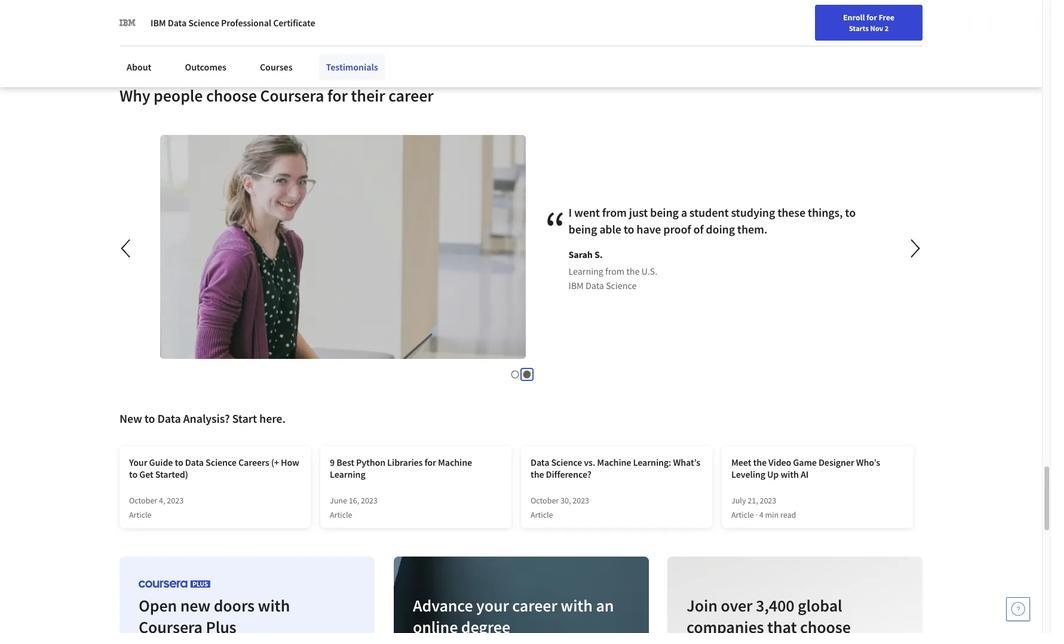Task type: vqa. For each thing, say whether or not it's contained in the screenshot.
PREVIOUS
no



Task type: describe. For each thing, give the bounding box(es) containing it.
" i went from just being a student studying these things, to being able to have proof of doing them.
[[545, 198, 857, 262]]

new
[[180, 595, 211, 617]]

open
[[139, 595, 177, 617]]

english button
[[792, 0, 864, 39]]

guide
[[149, 457, 173, 469]]

enroll
[[844, 12, 865, 23]]

for left their
[[328, 85, 348, 106]]

with inside meet the video game designer who's leveling up with ai
[[781, 469, 799, 481]]

certificate inside this professional certificate has ace® recommendation. it is eligible for college credit at participating u.s. colleges and universities. note: the decision to accept specific credit recommendations is up to each institution.
[[254, 0, 295, 12]]

to right the new
[[145, 411, 155, 426]]

july 21, 2023 article · 4 min read
[[732, 496, 797, 521]]

article for 9 best python libraries for machine learning
[[330, 510, 353, 521]]

what's
[[674, 457, 701, 469]]

these
[[778, 205, 806, 220]]

data left the analysis?
[[157, 411, 181, 426]]

nov
[[871, 23, 884, 33]]

outcomes link
[[178, 54, 234, 80]]

june
[[330, 496, 347, 506]]

recommendation.
[[334, 0, 406, 12]]

degree
[[461, 617, 510, 634]]

professional inside this professional certificate has ace® recommendation. it is eligible for college credit at participating u.s. colleges and universities. note: the decision to accept specific credit recommendations is up to each institution.
[[203, 0, 252, 12]]

here.
[[260, 411, 286, 426]]

new
[[120, 411, 142, 426]]

meet
[[732, 457, 752, 469]]

specific
[[820, 0, 850, 12]]

from for "
[[603, 205, 627, 220]]

accept
[[792, 0, 818, 12]]

ibm image
[[120, 14, 136, 31]]

them.
[[738, 222, 768, 237]]

0 horizontal spatial career
[[389, 85, 434, 106]]

0 vertical spatial is
[[416, 0, 422, 12]]

min
[[766, 510, 779, 521]]

your guide to data science careers (+ how to get started)
[[129, 457, 300, 481]]

went
[[575, 205, 601, 220]]

online
[[413, 617, 458, 634]]

0 vertical spatial coursera
[[260, 85, 324, 106]]

about
[[127, 61, 152, 73]]

1 vertical spatial being
[[569, 222, 598, 237]]

1 vertical spatial certificate
[[273, 17, 315, 29]]

your
[[129, 457, 147, 469]]

and
[[638, 0, 654, 12]]

best
[[337, 457, 354, 469]]

june 16, 2023 article
[[330, 496, 378, 521]]

to right things,
[[846, 205, 857, 220]]

doing
[[707, 222, 736, 237]]

global
[[798, 595, 843, 617]]

choose
[[206, 85, 257, 106]]

just
[[630, 205, 649, 220]]

"
[[545, 198, 567, 262]]

to left accept
[[782, 0, 790, 12]]

4
[[760, 510, 764, 521]]

this professional certificate has ace® recommendation. it is eligible for college credit at participating u.s. colleges and universities. note: the decision to accept specific credit recommendations is up to each institution.
[[184, 0, 876, 26]]

designer
[[819, 457, 855, 469]]

this
[[184, 0, 201, 12]]

people
[[154, 85, 203, 106]]

data inside your guide to data science careers (+ how to get started)
[[185, 457, 204, 469]]

careers
[[239, 457, 269, 469]]

companies
[[687, 617, 765, 634]]

sarah
[[569, 249, 593, 261]]

open new doors with coursera plus
[[139, 595, 290, 634]]

have
[[637, 222, 662, 237]]

studying
[[732, 205, 776, 220]]

9
[[330, 457, 335, 469]]

ibm inside sarah s. learning from the u.s. ibm data science
[[569, 280, 584, 292]]

3,400
[[757, 595, 795, 617]]

1 credit from the left
[[498, 0, 522, 12]]

has
[[297, 0, 311, 12]]

16,
[[349, 496, 359, 506]]

slides element
[[141, 369, 902, 381]]

data down the this
[[168, 17, 187, 29]]

game
[[794, 457, 817, 469]]

2
[[885, 23, 889, 33]]

data inside sarah s. learning from the u.s. ibm data science
[[586, 280, 605, 292]]

courses link
[[253, 54, 300, 80]]

python
[[356, 457, 386, 469]]

read
[[781, 510, 797, 521]]

for inside 9 best python libraries for machine learning
[[425, 457, 436, 469]]

difference?
[[546, 469, 592, 481]]

for inside this professional certificate has ace® recommendation. it is eligible for college credit at participating u.s. colleges and universities. note: the decision to accept specific credit recommendations is up to each institution.
[[455, 0, 466, 12]]

it
[[408, 0, 414, 12]]

doors
[[214, 595, 255, 617]]

i
[[569, 205, 573, 220]]

science down the this
[[188, 17, 219, 29]]

up
[[268, 14, 278, 26]]

that
[[768, 617, 797, 634]]

courses
[[260, 61, 293, 73]]

who's
[[857, 457, 881, 469]]

october 30, 2023 article
[[531, 496, 590, 521]]

enroll for free starts nov 2
[[844, 12, 895, 33]]

libraries
[[388, 457, 423, 469]]



Task type: locate. For each thing, give the bounding box(es) containing it.
0 horizontal spatial the
[[531, 469, 544, 481]]

learning:
[[633, 457, 672, 469]]

article inside october 30, 2023 article
[[531, 510, 553, 521]]

from inside sarah s. learning from the u.s. ibm data science
[[606, 266, 625, 278]]

data down 's.'
[[586, 280, 605, 292]]

1 vertical spatial is
[[259, 14, 266, 26]]

3 article from the left
[[531, 510, 553, 521]]

1 vertical spatial professional
[[221, 17, 271, 29]]

u.s. left colleges on the right
[[586, 0, 602, 12]]

3 2023 from the left
[[573, 496, 590, 506]]

science inside your guide to data science careers (+ how to get started)
[[206, 457, 237, 469]]

1 vertical spatial ibm
[[569, 280, 584, 292]]

2023 right 16,
[[361, 496, 378, 506]]

article inside june 16, 2023 article
[[330, 510, 353, 521]]

for right libraries
[[425, 457, 436, 469]]

2023 inside october 30, 2023 article
[[573, 496, 590, 506]]

2023 up min
[[760, 496, 777, 506]]

the inside data science vs. machine learning: what's the difference?
[[531, 469, 544, 481]]

certificate
[[254, 0, 295, 12], [273, 17, 315, 29]]

machine right libraries
[[438, 457, 472, 469]]

2023 right 4,
[[167, 496, 184, 506]]

data
[[168, 17, 187, 29], [586, 280, 605, 292], [157, 411, 181, 426], [185, 457, 204, 469], [531, 457, 550, 469]]

ibm data science professional certificate
[[151, 17, 315, 29]]

0 horizontal spatial learning
[[330, 469, 366, 481]]

is left up
[[259, 14, 266, 26]]

help center image
[[1012, 603, 1026, 617]]

1 horizontal spatial the
[[627, 266, 640, 278]]

science inside sarah s. learning from the u.s. ibm data science
[[607, 280, 637, 292]]

data up october 30, 2023 article
[[531, 457, 550, 469]]

1 2023 from the left
[[167, 496, 184, 506]]

credit up enroll
[[852, 0, 876, 12]]

october for your guide to data science careers (+ how to get started)
[[129, 496, 157, 506]]

october left 4,
[[129, 496, 157, 506]]

u.s. inside sarah s. learning from the u.s. ibm data science
[[642, 266, 658, 278]]

0 horizontal spatial u.s.
[[586, 0, 602, 12]]

1 horizontal spatial credit
[[852, 0, 876, 12]]

for left college
[[455, 0, 466, 12]]

outcomes
[[185, 61, 227, 73]]

1 vertical spatial coursera
[[139, 617, 203, 634]]

article for meet the video game designer who's leveling up with ai
[[732, 510, 754, 521]]

career inside "advance your career with an online degree"
[[512, 595, 558, 617]]

the
[[729, 0, 744, 12]]

2 article from the left
[[330, 510, 353, 521]]

career right their
[[389, 85, 434, 106]]

start
[[232, 411, 257, 426]]

october left 30,
[[531, 496, 559, 506]]

1 vertical spatial learning
[[330, 469, 366, 481]]

learning
[[569, 266, 604, 278], [330, 469, 366, 481]]

science left 'vs.'
[[552, 457, 582, 469]]

article left ·
[[732, 510, 754, 521]]

new to data analysis? start here.
[[120, 411, 286, 426]]

None search field
[[170, 7, 457, 31]]

1 machine from the left
[[438, 457, 472, 469]]

2 machine from the left
[[597, 457, 632, 469]]

article inside october 4, 2023 article
[[129, 510, 152, 521]]

data right guide
[[185, 457, 204, 469]]

2 horizontal spatial with
[[781, 469, 799, 481]]

the inside sarah s. learning from the u.s. ibm data science
[[627, 266, 640, 278]]

science down able
[[607, 280, 637, 292]]

things,
[[809, 205, 844, 220]]

machine inside 9 best python libraries for machine learning
[[438, 457, 472, 469]]

2023 inside october 4, 2023 article
[[167, 496, 184, 506]]

the down have
[[627, 266, 640, 278]]

0 vertical spatial being
[[651, 205, 679, 220]]

with for advance your career with an online degree
[[561, 595, 593, 617]]

machine inside data science vs. machine learning: what's the difference?
[[597, 457, 632, 469]]

2023 right 30,
[[573, 496, 590, 506]]

1 vertical spatial career
[[512, 595, 558, 617]]

note:
[[706, 0, 727, 12]]

plus
[[206, 617, 237, 634]]

to right up
[[280, 14, 288, 26]]

·
[[756, 510, 758, 521]]

at
[[523, 0, 531, 12]]

u.s. inside this professional certificate has ace® recommendation. it is eligible for college credit at participating u.s. colleges and universities. note: the decision to accept specific credit recommendations is up to each institution.
[[586, 0, 602, 12]]

october 4, 2023 article
[[129, 496, 184, 521]]

participating
[[533, 0, 584, 12]]

october
[[129, 496, 157, 506], [531, 496, 559, 506]]

data science vs. machine learning: what's the difference?
[[531, 457, 701, 481]]

from down able
[[606, 266, 625, 278]]

for inside enroll for free starts nov 2
[[867, 12, 878, 23]]

sarah s. learning from the u.s. ibm data science
[[569, 249, 658, 292]]

about link
[[120, 54, 159, 80]]

1 horizontal spatial learning
[[569, 266, 604, 278]]

october for data science vs. machine learning: what's the difference?
[[531, 496, 559, 506]]

4 2023 from the left
[[760, 496, 777, 506]]

your
[[476, 595, 509, 617]]

0 horizontal spatial machine
[[438, 457, 472, 469]]

article for data science vs. machine learning: what's the difference?
[[531, 510, 553, 521]]

1 horizontal spatial is
[[416, 0, 422, 12]]

learning up 16,
[[330, 469, 366, 481]]

1 article from the left
[[129, 510, 152, 521]]

21,
[[748, 496, 759, 506]]

being left a
[[651, 205, 679, 220]]

to right guide
[[175, 457, 183, 469]]

join
[[687, 595, 718, 617]]

1 horizontal spatial ibm
[[569, 280, 584, 292]]

article down "get"
[[129, 510, 152, 521]]

video
[[769, 457, 792, 469]]

machine right 'vs.'
[[597, 457, 632, 469]]

2 2023 from the left
[[361, 496, 378, 506]]

coursera inside open new doors with coursera plus
[[139, 617, 203, 634]]

professional up recommendations
[[203, 0, 252, 12]]

article inside july 21, 2023 article · 4 min read
[[732, 510, 754, 521]]

to right able
[[624, 222, 635, 237]]

colleges
[[604, 0, 636, 12]]

0 vertical spatial u.s.
[[586, 0, 602, 12]]

1 horizontal spatial being
[[651, 205, 679, 220]]

1 horizontal spatial with
[[561, 595, 593, 617]]

4 article from the left
[[732, 510, 754, 521]]

with inside open new doors with coursera plus
[[258, 595, 290, 617]]

1 horizontal spatial coursera
[[260, 85, 324, 106]]

2023 inside june 16, 2023 article
[[361, 496, 378, 506]]

a
[[682, 205, 688, 220]]

is
[[416, 0, 422, 12], [259, 14, 266, 26]]

article down difference?
[[531, 510, 553, 521]]

1 horizontal spatial u.s.
[[642, 266, 658, 278]]

get
[[139, 469, 153, 481]]

to
[[782, 0, 790, 12], [280, 14, 288, 26], [846, 205, 857, 220], [624, 222, 635, 237], [145, 411, 155, 426], [175, 457, 183, 469], [129, 469, 138, 481]]

analysis?
[[183, 411, 230, 426]]

article for your guide to data science careers (+ how to get started)
[[129, 510, 152, 521]]

professional
[[203, 0, 252, 12], [221, 17, 271, 29]]

0 vertical spatial learning
[[569, 266, 604, 278]]

2 october from the left
[[531, 496, 559, 506]]

ace®
[[313, 0, 333, 12]]

eligible
[[424, 0, 453, 12]]

october inside october 4, 2023 article
[[129, 496, 157, 506]]

institution.
[[311, 14, 355, 26]]

decision
[[746, 0, 780, 12]]

go to previous testimonial image
[[113, 235, 141, 263], [121, 240, 130, 258]]

for up nov
[[867, 12, 878, 23]]

0 horizontal spatial coursera
[[139, 617, 203, 634]]

from inside the " i went from just being a student studying these things, to being able to have proof of doing them.
[[603, 205, 627, 220]]

u.s. down have
[[642, 266, 658, 278]]

how
[[281, 457, 300, 469]]

october inside october 30, 2023 article
[[531, 496, 559, 506]]

certificate down has
[[273, 17, 315, 29]]

0 horizontal spatial credit
[[498, 0, 522, 12]]

(+
[[271, 457, 279, 469]]

is right it
[[416, 0, 422, 12]]

0 vertical spatial professional
[[203, 0, 252, 12]]

2023 for video
[[760, 496, 777, 506]]

the left difference?
[[531, 469, 544, 481]]

up
[[768, 469, 779, 481]]

2023 for vs.
[[573, 496, 590, 506]]

1 horizontal spatial machine
[[597, 457, 632, 469]]

for
[[455, 0, 466, 12], [867, 12, 878, 23], [328, 85, 348, 106], [425, 457, 436, 469]]

2023 for python
[[361, 496, 378, 506]]

0 vertical spatial career
[[389, 85, 434, 106]]

to left "get"
[[129, 469, 138, 481]]

2 credit from the left
[[852, 0, 876, 12]]

over
[[721, 595, 753, 617]]

0 vertical spatial from
[[603, 205, 627, 220]]

universities.
[[656, 0, 704, 12]]

4,
[[159, 496, 165, 506]]

the inside meet the video game designer who's leveling up with ai
[[754, 457, 767, 469]]

ibm down sarah
[[569, 280, 584, 292]]

0 horizontal spatial being
[[569, 222, 598, 237]]

0 horizontal spatial with
[[258, 595, 290, 617]]

show notifications image
[[881, 15, 896, 29]]

student
[[690, 205, 729, 220]]

2023 inside july 21, 2023 article · 4 min read
[[760, 496, 777, 506]]

testimonials
[[326, 61, 378, 73]]

with for open new doors with coursera plus
[[258, 595, 290, 617]]

each
[[290, 14, 309, 26]]

with left an
[[561, 595, 593, 617]]

the left up
[[754, 457, 767, 469]]

data inside data science vs. machine learning: what's the difference?
[[531, 457, 550, 469]]

learning inside sarah s. learning from the u.s. ibm data science
[[569, 266, 604, 278]]

article down june
[[330, 510, 353, 521]]

july
[[732, 496, 746, 506]]

0 horizontal spatial october
[[129, 496, 157, 506]]

certificate up up
[[254, 0, 295, 12]]

learning inside 9 best python libraries for machine learning
[[330, 469, 366, 481]]

1 horizontal spatial career
[[512, 595, 558, 617]]

9 best python libraries for machine learning
[[330, 457, 472, 481]]

why
[[120, 85, 150, 106]]

being down went
[[569, 222, 598, 237]]

able
[[600, 222, 622, 237]]

2 horizontal spatial the
[[754, 457, 767, 469]]

1 vertical spatial u.s.
[[642, 266, 658, 278]]

coursera
[[260, 85, 324, 106], [139, 617, 203, 634]]

coursera down courses link
[[260, 85, 324, 106]]

from up able
[[603, 205, 627, 220]]

testimonials link
[[319, 54, 386, 80]]

s.
[[595, 249, 603, 261]]

of
[[694, 222, 704, 237]]

advance
[[413, 595, 473, 617]]

professional left the each
[[221, 17, 271, 29]]

from for sarah
[[606, 266, 625, 278]]

started)
[[155, 469, 188, 481]]

science left careers
[[206, 457, 237, 469]]

english
[[813, 13, 842, 25]]

with
[[781, 469, 799, 481], [258, 595, 290, 617], [561, 595, 593, 617]]

1 october from the left
[[129, 496, 157, 506]]

1 vertical spatial from
[[606, 266, 625, 278]]

go to next testimonial image
[[902, 235, 930, 263]]

2023
[[167, 496, 184, 506], [361, 496, 378, 506], [573, 496, 590, 506], [760, 496, 777, 506]]

ai
[[801, 469, 809, 481]]

proof
[[664, 222, 692, 237]]

2023 for to
[[167, 496, 184, 506]]

with left 'ai'
[[781, 469, 799, 481]]

with inside "advance your career with an online degree"
[[561, 595, 593, 617]]

science
[[188, 17, 219, 29], [607, 280, 637, 292], [206, 457, 237, 469], [552, 457, 582, 469]]

0 horizontal spatial ibm
[[151, 17, 166, 29]]

ibm right "ibm" icon
[[151, 17, 166, 29]]

coursera down the coursera plus image
[[139, 617, 203, 634]]

career right the your
[[512, 595, 558, 617]]

meet the video game designer who's leveling up with ai
[[732, 457, 881, 481]]

0 vertical spatial certificate
[[254, 0, 295, 12]]

0 vertical spatial ibm
[[151, 17, 166, 29]]

with right doors
[[258, 595, 290, 617]]

learning down sarah
[[569, 266, 604, 278]]

1 horizontal spatial october
[[531, 496, 559, 506]]

credit left at
[[498, 0, 522, 12]]

0 horizontal spatial is
[[259, 14, 266, 26]]

science inside data science vs. machine learning: what's the difference?
[[552, 457, 582, 469]]

coursera plus image
[[139, 581, 210, 588]]

credit
[[498, 0, 522, 12], [852, 0, 876, 12]]



